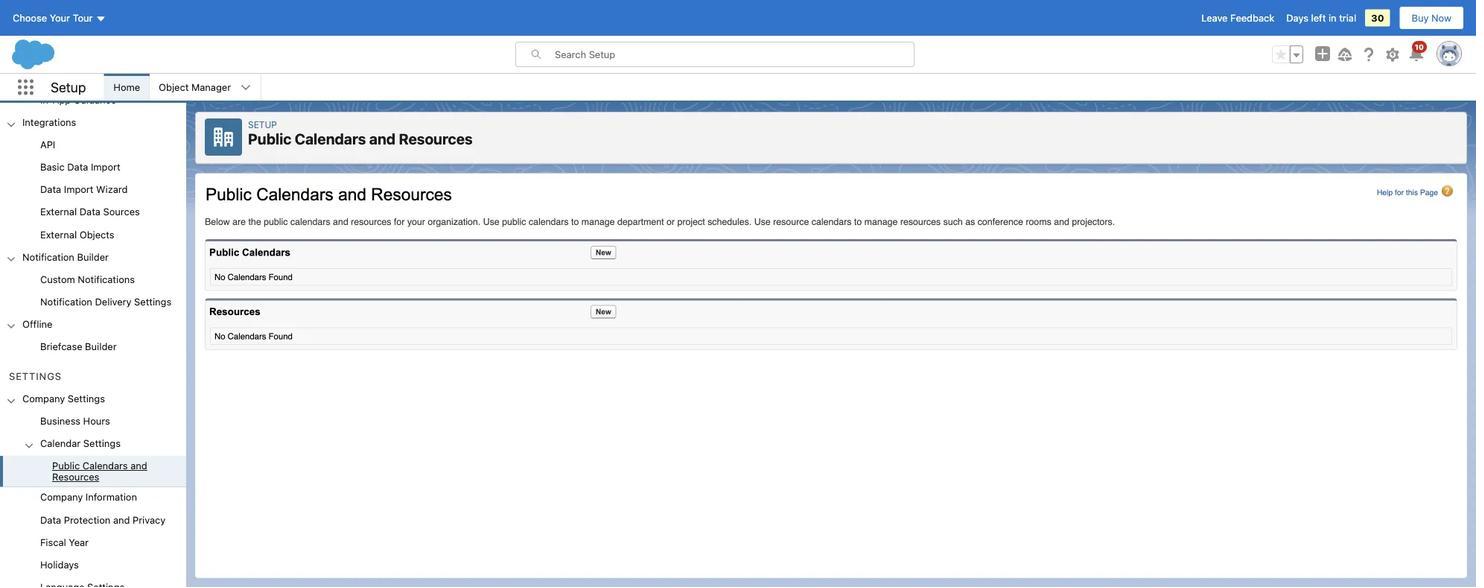Task type: vqa. For each thing, say whether or not it's contained in the screenshot.
THE IMPORT within the THE DATA IMPORT WIZARD link
yes



Task type: describe. For each thing, give the bounding box(es) containing it.
resources inside setup public calendars and resources
[[399, 130, 473, 148]]

company information link
[[40, 492, 137, 505]]

api link
[[40, 139, 55, 153]]

company settings tree item
[[0, 389, 186, 587]]

privacy
[[133, 514, 166, 526]]

and for public calendars and resources
[[131, 461, 147, 472]]

setup public calendars and resources
[[248, 119, 473, 148]]

external objects
[[40, 229, 114, 240]]

notification builder link
[[22, 251, 109, 265]]

group for notification builder
[[0, 269, 186, 314]]

data import wizard
[[40, 184, 128, 195]]

object manager link
[[150, 74, 240, 101]]

basic data import link
[[40, 162, 121, 175]]

in-app guidance link
[[40, 94, 116, 108]]

notifications
[[78, 274, 135, 285]]

group for integrations
[[0, 135, 186, 247]]

public calendars and resources link
[[52, 461, 186, 483]]

manager
[[192, 82, 231, 93]]

settings inside the notification delivery settings link
[[134, 296, 172, 307]]

integrations
[[22, 117, 76, 128]]

external data sources link
[[40, 207, 140, 220]]

settings inside 'calendar settings' link
[[83, 438, 121, 449]]

holidays
[[40, 559, 79, 570]]

leave feedback link
[[1202, 12, 1275, 23]]

group for company settings
[[0, 411, 186, 587]]

calendar settings tree item
[[0, 434, 186, 487]]

company settings
[[22, 393, 105, 405]]

home
[[114, 82, 140, 93]]

10
[[1416, 42, 1425, 51]]

data import wizard link
[[40, 184, 128, 198]]

offline link
[[22, 319, 52, 332]]

briefcase builder link
[[40, 341, 117, 354]]

basic
[[40, 162, 65, 173]]

setup link
[[248, 119, 277, 130]]

custom notifications link
[[40, 274, 135, 287]]

briefcase builder
[[40, 341, 117, 352]]

sources
[[103, 207, 140, 218]]

year
[[69, 537, 89, 548]]

external for external objects
[[40, 229, 77, 240]]

integrations link
[[22, 117, 76, 130]]

app
[[53, 94, 71, 106]]

calendar
[[40, 438, 81, 449]]

business
[[40, 416, 80, 427]]

in-
[[40, 94, 53, 106]]

object manager
[[159, 82, 231, 93]]

holidays link
[[40, 559, 79, 573]]

public inside 'public calendars and resources'
[[52, 461, 80, 472]]

your
[[50, 12, 70, 23]]

external data sources
[[40, 207, 140, 218]]

Search Setup text field
[[555, 42, 914, 66]]

data inside "basic data import" link
[[67, 162, 88, 173]]

builder for notification builder
[[77, 251, 109, 263]]

in
[[1329, 12, 1337, 23]]

and inside setup public calendars and resources
[[369, 130, 396, 148]]

calendars inside setup public calendars and resources
[[295, 130, 366, 148]]

company for company settings
[[22, 393, 65, 405]]

public inside setup public calendars and resources
[[248, 130, 292, 148]]

company settings link
[[22, 393, 105, 407]]



Task type: locate. For each thing, give the bounding box(es) containing it.
trial
[[1340, 12, 1357, 23]]

1 vertical spatial import
[[64, 184, 94, 195]]

1 vertical spatial builder
[[85, 341, 117, 352]]

2 external from the top
[[40, 229, 77, 240]]

days left in trial
[[1287, 12, 1357, 23]]

0 vertical spatial external
[[40, 207, 77, 218]]

public calendars and resources
[[52, 461, 147, 483]]

data protection and privacy link
[[40, 514, 166, 528]]

objects
[[80, 229, 114, 240]]

calendar settings link
[[40, 438, 121, 452]]

basic data import
[[40, 162, 121, 173]]

data down data import wizard link
[[80, 207, 101, 218]]

group containing business hours
[[0, 411, 186, 587]]

data inside data import wizard link
[[40, 184, 61, 195]]

business hours
[[40, 416, 110, 427]]

1 horizontal spatial public
[[248, 130, 292, 148]]

hours
[[83, 416, 110, 427]]

notification builder
[[22, 251, 109, 263]]

notification up custom
[[22, 251, 74, 263]]

1 vertical spatial external
[[40, 229, 77, 240]]

object
[[159, 82, 189, 93]]

public
[[248, 130, 292, 148], [52, 461, 80, 472]]

company up the business
[[22, 393, 65, 405]]

import
[[91, 162, 121, 173], [64, 184, 94, 195]]

company up protection
[[40, 492, 83, 503]]

builder inside tree item
[[77, 251, 109, 263]]

0 horizontal spatial setup
[[51, 79, 86, 95]]

choose your tour button
[[12, 6, 107, 30]]

setup
[[51, 79, 86, 95], [248, 119, 277, 130]]

company
[[22, 393, 65, 405], [40, 492, 83, 503]]

in-app guidance
[[40, 94, 116, 106]]

group containing custom notifications
[[0, 269, 186, 314]]

data up fiscal
[[40, 514, 61, 526]]

now
[[1432, 12, 1452, 23]]

choose
[[13, 12, 47, 23]]

public calendars and resources tree item
[[0, 456, 186, 487]]

data
[[67, 162, 88, 173], [40, 184, 61, 195], [80, 207, 101, 218], [40, 514, 61, 526]]

data down basic
[[40, 184, 61, 195]]

import down "basic data import" link
[[64, 184, 94, 195]]

integrations tree item
[[0, 112, 186, 247]]

external
[[40, 207, 77, 218], [40, 229, 77, 240]]

and for data protection and privacy
[[113, 514, 130, 526]]

builder for briefcase builder
[[85, 341, 117, 352]]

notification inside notification builder link
[[22, 251, 74, 263]]

choose your tour
[[13, 12, 93, 23]]

api
[[40, 139, 55, 150]]

setup for setup
[[51, 79, 86, 95]]

1 vertical spatial notification
[[40, 296, 92, 307]]

business hours link
[[40, 416, 110, 429]]

1 vertical spatial setup
[[248, 119, 277, 130]]

data up data import wizard
[[67, 162, 88, 173]]

and
[[369, 130, 396, 148], [131, 461, 147, 472], [113, 514, 130, 526]]

10 button
[[1408, 41, 1428, 63]]

data inside "external data sources" link
[[80, 207, 101, 218]]

settings up company settings at the left bottom
[[9, 371, 62, 382]]

buy
[[1412, 12, 1430, 23]]

notification
[[22, 251, 74, 263], [40, 296, 92, 307]]

calendar settings
[[40, 438, 121, 449]]

company for company information
[[40, 492, 83, 503]]

import inside "basic data import" link
[[91, 162, 121, 173]]

builder down objects
[[77, 251, 109, 263]]

1 vertical spatial and
[[131, 461, 147, 472]]

company information
[[40, 492, 137, 503]]

2 horizontal spatial and
[[369, 130, 396, 148]]

setup for setup public calendars and resources
[[248, 119, 277, 130]]

home link
[[105, 74, 149, 101]]

0 vertical spatial import
[[91, 162, 121, 173]]

notification builder tree item
[[0, 247, 186, 314]]

leave
[[1202, 12, 1228, 23]]

public down setup link
[[248, 130, 292, 148]]

calendars
[[295, 130, 366, 148], [83, 461, 128, 472]]

1 vertical spatial public
[[52, 461, 80, 472]]

0 vertical spatial company
[[22, 393, 65, 405]]

external for external data sources
[[40, 207, 77, 218]]

custom
[[40, 274, 75, 285]]

fiscal year
[[40, 537, 89, 548]]

1 vertical spatial company
[[40, 492, 83, 503]]

1 horizontal spatial and
[[131, 461, 147, 472]]

1 horizontal spatial resources
[[399, 130, 473, 148]]

settings right delivery
[[134, 296, 172, 307]]

0 vertical spatial public
[[248, 130, 292, 148]]

import inside data import wizard link
[[64, 184, 94, 195]]

0 horizontal spatial and
[[113, 514, 130, 526]]

information
[[86, 492, 137, 503]]

custom notifications
[[40, 274, 135, 285]]

0 horizontal spatial public
[[52, 461, 80, 472]]

resources inside 'public calendars and resources'
[[52, 472, 99, 483]]

protection
[[64, 514, 111, 526]]

wizard
[[96, 184, 128, 195]]

external up external objects
[[40, 207, 77, 218]]

group containing api
[[0, 135, 186, 247]]

0 vertical spatial and
[[369, 130, 396, 148]]

tour
[[73, 12, 93, 23]]

1 horizontal spatial setup
[[248, 119, 277, 130]]

briefcase
[[40, 341, 82, 352]]

settings inside the company settings link
[[68, 393, 105, 405]]

setup inside setup public calendars and resources
[[248, 119, 277, 130]]

notification inside group
[[40, 296, 92, 307]]

resources
[[399, 130, 473, 148], [52, 472, 99, 483]]

settings down hours
[[83, 438, 121, 449]]

feedback
[[1231, 12, 1275, 23]]

offline tree item
[[0, 314, 186, 359]]

data inside data protection and privacy 'link'
[[40, 514, 61, 526]]

left
[[1312, 12, 1327, 23]]

notification delivery settings
[[40, 296, 172, 307]]

1 horizontal spatial calendars
[[295, 130, 366, 148]]

import up wizard
[[91, 162, 121, 173]]

0 horizontal spatial resources
[[52, 472, 99, 483]]

notification for notification builder
[[22, 251, 74, 263]]

leave feedback
[[1202, 12, 1275, 23]]

notification delivery settings link
[[40, 296, 172, 310]]

builder right 'briefcase' at the left bottom
[[85, 341, 117, 352]]

fiscal
[[40, 537, 66, 548]]

notification down custom
[[40, 296, 92, 307]]

and inside 'public calendars and resources'
[[131, 461, 147, 472]]

calendars inside 'public calendars and resources'
[[83, 461, 128, 472]]

group
[[1273, 45, 1304, 63], [0, 135, 186, 247], [0, 269, 186, 314], [0, 411, 186, 587]]

external up notification builder
[[40, 229, 77, 240]]

offline
[[22, 319, 52, 330]]

1 vertical spatial calendars
[[83, 461, 128, 472]]

0 vertical spatial setup
[[51, 79, 86, 95]]

1 external from the top
[[40, 207, 77, 218]]

30
[[1372, 12, 1385, 23]]

data protection and privacy
[[40, 514, 166, 526]]

0 vertical spatial calendars
[[295, 130, 366, 148]]

buy now button
[[1400, 6, 1465, 30]]

0 horizontal spatial calendars
[[83, 461, 128, 472]]

fiscal year link
[[40, 537, 89, 550]]

builder inside offline tree item
[[85, 341, 117, 352]]

1 vertical spatial resources
[[52, 472, 99, 483]]

notification for notification delivery settings
[[40, 296, 92, 307]]

settings
[[134, 296, 172, 307], [9, 371, 62, 382], [68, 393, 105, 405], [83, 438, 121, 449]]

0 vertical spatial resources
[[399, 130, 473, 148]]

and inside 'link'
[[113, 514, 130, 526]]

0 vertical spatial notification
[[22, 251, 74, 263]]

settings up hours
[[68, 393, 105, 405]]

buy now
[[1412, 12, 1452, 23]]

days
[[1287, 12, 1309, 23]]

external objects link
[[40, 229, 114, 242]]

0 vertical spatial builder
[[77, 251, 109, 263]]

2 vertical spatial and
[[113, 514, 130, 526]]

builder
[[77, 251, 109, 263], [85, 341, 117, 352]]

guidance
[[74, 94, 116, 106]]

public down calendar
[[52, 461, 80, 472]]

delivery
[[95, 296, 132, 307]]



